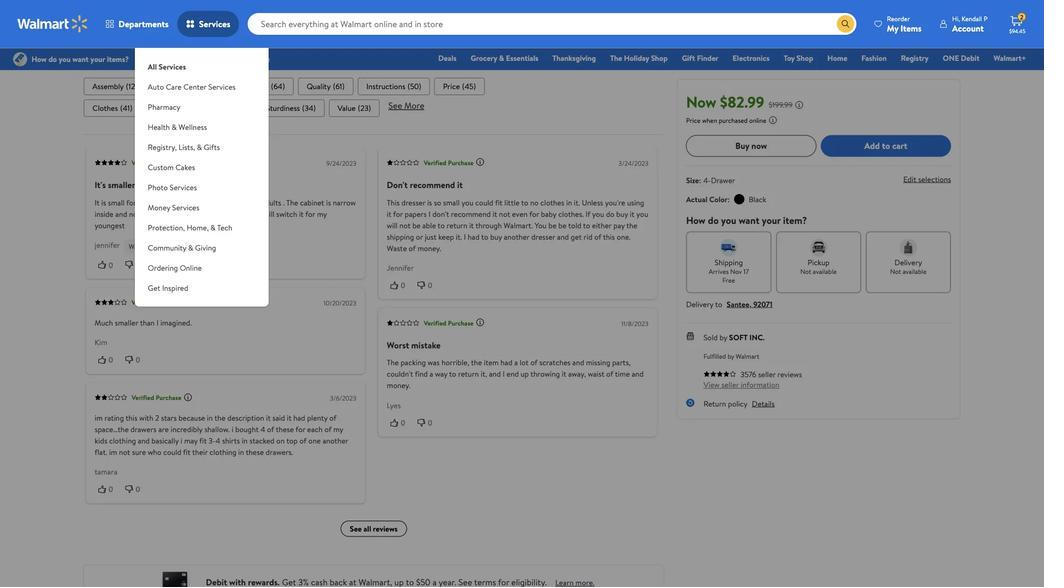 Task type: vqa. For each thing, say whether or not it's contained in the screenshot.
reviews
yes



Task type: describe. For each thing, give the bounding box(es) containing it.
of right plenty
[[329, 413, 337, 423]]

health & wellness button
[[135, 117, 269, 137]]

available for pickup
[[813, 267, 837, 276]]

view seller information link
[[704, 380, 780, 390]]

online
[[180, 262, 202, 273]]

this dresser is so small you could fit little to no clothes in it. unless you're using it for papers i don't recommend it not even for baby clothes. if you do buy it you will not be able to return it through walmart. you be be told to either pay the shipping or just keep it. i had to buy another dresser and get rid of this one. waste of money.
[[387, 197, 648, 253]]

narrow
[[333, 197, 356, 208]]

reorder my items
[[887, 14, 922, 34]]

each
[[307, 424, 323, 435]]

walmart image
[[17, 15, 88, 33]]

(45)
[[462, 81, 476, 91]]

toy shop link
[[779, 52, 818, 64]]

shipping arrives nov 17 free
[[709, 257, 749, 285]]

see for see all reviews
[[350, 524, 362, 534]]

walmart.
[[504, 220, 533, 230]]

stacked
[[249, 435, 275, 446]]

for down cabinet
[[305, 208, 315, 219]]

don't
[[387, 179, 408, 191]]

you left want
[[721, 213, 737, 227]]

verified for worst
[[424, 318, 446, 328]]

will inside this dresser is so small you could fit little to no clothes in it. unless you're using it for papers i don't recommend it not even for baby clothes. if you do buy it you will not be able to return it through walmart. you be be told to either pay the shipping or just keep it. i had to buy another dresser and get rid of this one. waste of money.
[[387, 220, 398, 230]]

this inside im rating this with 2 stars because in the description it said it had plenty of space...the drawers are incredibly shallow. i bought 4 of these for each of my kids clothing and basically i may fit 3-4 shirts in stacked on top of one another flat. im not sure who could fit their clothing in these drawers.
[[126, 413, 137, 423]]

to left santee,
[[715, 299, 722, 309]]

told
[[568, 220, 582, 230]]

actual
[[686, 194, 708, 205]]

0 horizontal spatial im
[[95, 413, 103, 423]]

instructions (50)
[[367, 81, 421, 91]]

0 horizontal spatial 4
[[216, 435, 220, 446]]

see more button
[[388, 99, 424, 111]]

2 shop from the left
[[797, 53, 813, 63]]

mistake
[[411, 339, 441, 351]]

services for all services
[[159, 61, 186, 72]]

list item containing sturdiness
[[257, 99, 325, 117]]

of left "time"
[[606, 369, 613, 379]]

drawers
[[162, 81, 189, 91]]

to inside button
[[882, 140, 890, 152]]

price for price (45)
[[443, 81, 460, 91]]

departments
[[119, 18, 169, 30]]

photo
[[148, 182, 168, 193]]

quality
[[307, 81, 331, 91]]

your
[[762, 213, 781, 227]]

view
[[704, 380, 720, 390]]

seller for view
[[722, 380, 739, 390]]

0 horizontal spatial buy
[[490, 231, 502, 242]]

seller for 3576
[[758, 369, 776, 380]]

a left way
[[430, 369, 433, 379]]

3/24/2023
[[619, 159, 649, 168]]

lyes
[[387, 400, 401, 411]]

and right cute
[[250, 208, 262, 219]]

registry
[[901, 53, 929, 63]]

health & wellness
[[148, 122, 207, 132]]

dresser
[[154, 103, 180, 113]]

item
[[484, 357, 499, 368]]

throwing
[[531, 369, 560, 379]]

parts,
[[612, 357, 631, 368]]

are
[[158, 424, 169, 435]]

fashion
[[862, 53, 887, 63]]

health
[[148, 122, 170, 132]]

plenty
[[307, 413, 328, 423]]

dresser list item
[[145, 99, 203, 117]]

list item containing instructions
[[358, 78, 430, 95]]

had inside this dresser is so small you could fit little to no clothes in it. unless you're using it for papers i don't recommend it not even for baby clothes. if you do buy it you will not be able to return it through walmart. you be be told to either pay the shipping or just keep it. i had to buy another dresser and get rid of this one. waste of money.
[[468, 231, 480, 242]]

on
[[276, 435, 285, 446]]

to down don't
[[438, 220, 445, 230]]

little
[[504, 197, 520, 208]]

recommend inside this dresser is so small you could fit little to no clothes in it. unless you're using it for papers i don't recommend it not even for baby clothes. if you do buy it you will not be able to return it through walmart. you be be told to either pay the shipping or just keep it. i had to buy another dresser and get rid of this one. waste of money.
[[451, 208, 491, 219]]

of inside it is small for like a children's room not for teens or adults . the cabinet is narrow inside and not a lot of space for things. it's cute and will switch it for my youngest
[[158, 208, 165, 219]]

by for fulfilled
[[728, 351, 734, 361]]

for left like
[[126, 197, 136, 208]]

not up shipping
[[399, 220, 411, 230]]

and right "time"
[[632, 369, 644, 379]]

you right if
[[592, 208, 604, 219]]

ordering
[[148, 262, 178, 273]]

registry link
[[896, 52, 934, 64]]

0 horizontal spatial it's
[[95, 179, 106, 191]]

registry, lists, & gifts
[[148, 142, 220, 152]]

reviews for 3576 seller reviews
[[778, 369, 802, 380]]

if
[[586, 208, 590, 219]]

deals link
[[434, 52, 462, 64]]

3 be from the left
[[559, 220, 567, 230]]

see more
[[388, 99, 424, 111]]

than for i
[[140, 317, 155, 328]]

nov
[[730, 267, 742, 276]]

switch
[[276, 208, 297, 219]]

1 horizontal spatial i
[[232, 424, 233, 435]]

do inside this dresser is so small you could fit little to no clothes in it. unless you're using it for papers i don't recommend it not even for baby clothes. if you do buy it you will not be able to return it through walmart. you be be told to either pay the shipping or just keep it. i had to buy another dresser and get rid of this one. waste of money.
[[606, 208, 615, 219]]

1 horizontal spatial clothing
[[210, 447, 236, 457]]

services for photo services
[[170, 182, 197, 193]]

one debit link
[[938, 52, 985, 64]]

0 horizontal spatial fit
[[183, 447, 191, 457]]

inc.
[[750, 332, 765, 343]]

fulfilled
[[704, 351, 726, 361]]

search icon image
[[841, 20, 850, 28]]

of right waste
[[409, 243, 416, 253]]

and right it,
[[489, 369, 501, 379]]

see for see more
[[388, 99, 402, 111]]

verified purchase up with
[[132, 393, 181, 402]]

drawers
[[131, 424, 157, 435]]

buy now
[[736, 140, 767, 152]]

0 vertical spatial recommend
[[410, 179, 455, 191]]

return inside 'the packing was horrible, the item had a lot of scratches and missing parts, couldn't find a way to return it, and i end up throwing it away, waist of time and money.'
[[458, 369, 479, 379]]

i left don't
[[429, 208, 431, 219]]

money. inside this dresser is so small you could fit little to no clothes in it. unless you're using it for papers i don't recommend it not even for baby clothes. if you do buy it you will not be able to return it through walmart. you be be told to either pay the shipping or just keep it. i had to buy another dresser and get rid of this one. waste of money.
[[418, 243, 441, 253]]

purchase down get inspired
[[156, 298, 181, 307]]

.
[[283, 197, 285, 208]]

in up shallow.
[[207, 413, 213, 423]]

care
[[166, 81, 182, 92]]

verified purchase for don't recommend it
[[424, 158, 474, 167]]

services for money services
[[172, 202, 199, 213]]

1 horizontal spatial these
[[276, 424, 294, 435]]

in inside this dresser is so small you could fit little to no clothes in it. unless you're using it for papers i don't recommend it not even for baby clothes. if you do buy it you will not be able to return it through walmart. you be be told to either pay the shipping or just keep it. i had to buy another dresser and get rid of this one. waste of money.
[[566, 197, 572, 208]]

the inside this dresser is so small you could fit little to no clothes in it. unless you're using it for papers i don't recommend it not even for baby clothes. if you do buy it you will not be able to return it through walmart. you be be told to either pay the shipping or just keep it. i had to buy another dresser and get rid of this one. waste of money.
[[627, 220, 638, 230]]

a up end
[[514, 357, 518, 368]]

list item containing clothes
[[84, 99, 141, 117]]

i inside 'the packing was horrible, the item had a lot of scratches and missing parts, couldn't find a way to return it, and i end up throwing it away, waist of time and money.'
[[503, 369, 505, 379]]

drawers (106)
[[162, 81, 208, 91]]

(64)
[[271, 81, 285, 91]]

1 vertical spatial :
[[728, 194, 730, 205]]

of right the each
[[325, 424, 332, 435]]

a down like
[[142, 208, 146, 219]]

0 horizontal spatial these
[[246, 447, 264, 457]]

pickup
[[808, 257, 830, 267]]

had inside 'the packing was horrible, the item had a lot of scratches and missing parts, couldn't find a way to return it, and i end up throwing it away, waist of time and money.'
[[501, 357, 513, 368]]

not up things.
[[209, 197, 220, 208]]

2 is from the left
[[326, 197, 331, 208]]

in down shirts
[[238, 447, 244, 457]]

0 horizontal spatial i
[[181, 435, 182, 446]]

verified up with
[[132, 393, 154, 402]]

1 horizontal spatial it.
[[574, 197, 580, 208]]

of right the 'top'
[[300, 435, 307, 446]]

1 horizontal spatial 2
[[1020, 12, 1024, 22]]

how do you want your item?
[[686, 213, 807, 227]]

cart
[[892, 140, 908, 152]]

list item containing assembly
[[84, 78, 149, 95]]

1 horizontal spatial fit
[[199, 435, 207, 446]]

(121)
[[126, 81, 140, 91]]

0 vertical spatial buy
[[616, 208, 628, 219]]

delivery for not
[[895, 257, 922, 267]]

black
[[749, 194, 767, 205]]

intent image for delivery image
[[900, 239, 917, 256]]

associate
[[154, 242, 181, 251]]

could inside this dresser is so small you could fit little to no clothes in it. unless you're using it for papers i don't recommend it not even for baby clothes. if you do buy it you will not be able to return it through walmart. you be be told to either pay the shipping or just keep it. i had to buy another dresser and get rid of this one. waste of money.
[[475, 197, 493, 208]]

in down bought
[[242, 435, 248, 446]]

9/24/2023
[[326, 159, 356, 168]]

1 horizontal spatial 4
[[261, 424, 265, 435]]

& for essentials
[[499, 53, 504, 63]]

description
[[227, 413, 264, 423]]

youngest
[[95, 220, 125, 230]]

mentions
[[120, 54, 156, 66]]

not down the little
[[499, 208, 510, 219]]

Walmart Site-Wide search field
[[248, 13, 857, 35]]

and inside im rating this with 2 stars because in the description it said it had plenty of space...the drawers are incredibly shallow. i bought 4 of these for each of my kids clothing and basically i may fit 3-4 shirts in stacked on top of one another flat. im not sure who could fit their clothing in these drawers.
[[138, 435, 150, 446]]

instructions
[[367, 81, 405, 91]]

lot inside 'the packing was horrible, the item had a lot of scratches and missing parts, couldn't find a way to return it, and i end up throwing it away, waist of time and money.'
[[520, 357, 529, 368]]

my inside im rating this with 2 stars because in the description it said it had plenty of space...the drawers are incredibly shallow. i bought 4 of these for each of my kids clothing and basically i may fit 3-4 shirts in stacked on top of one another flat. im not sure who could fit their clothing in these drawers.
[[333, 424, 343, 435]]

delivery to santee, 92071
[[686, 299, 773, 309]]

to inside 'the packing was horrible, the item had a lot of scratches and missing parts, couldn't find a way to return it, and i end up throwing it away, waist of time and money.'
[[449, 369, 456, 379]]

the inside it is small for like a children's room not for teens or adults . the cabinet is narrow inside and not a lot of space for things. it's cute and will switch it for my youngest
[[286, 197, 298, 208]]

1 be from the left
[[413, 220, 421, 230]]

size : 4-drawer
[[686, 175, 735, 185]]

imagined.
[[160, 317, 192, 328]]

purchase up stars
[[156, 393, 181, 402]]

electronics
[[733, 53, 770, 63]]

verified purchase for it's smaller than it looks
[[132, 158, 181, 167]]

0 vertical spatial dresser
[[402, 197, 425, 208]]

1 horizontal spatial dresser
[[531, 231, 555, 242]]

community & giving
[[148, 242, 216, 253]]

3.8862 stars out of 5, based on 3576 seller reviews element
[[704, 371, 736, 377]]

to left no
[[521, 197, 529, 208]]

see all reviews
[[350, 524, 398, 534]]

one
[[943, 53, 959, 63]]

deals
[[438, 53, 457, 63]]

photo services button
[[135, 177, 269, 197]]

no
[[530, 197, 539, 208]]

list item containing drawers
[[153, 78, 216, 95]]

of down 'said'
[[267, 424, 274, 435]]

available for delivery
[[903, 267, 927, 276]]

i right keep
[[464, 231, 466, 242]]

policy
[[728, 398, 748, 409]]

arrives
[[709, 267, 729, 276]]

looks
[[164, 179, 184, 191]]

the for the holiday shop
[[610, 53, 622, 63]]

way
[[435, 369, 448, 379]]

1 shop from the left
[[651, 53, 668, 63]]

1 horizontal spatial walmart
[[736, 351, 760, 361]]

it's inside it is small for like a children's room not for teens or adults . the cabinet is narrow inside and not a lot of space for things. it's cute and will switch it for my youngest
[[222, 208, 232, 219]]

gift finder link
[[677, 52, 724, 64]]

registry, lists, & gifts button
[[135, 137, 269, 157]]

1 is from the left
[[101, 197, 106, 208]]

list item containing quality
[[298, 78, 353, 95]]

this
[[387, 197, 400, 208]]

& for giving
[[188, 242, 193, 253]]

0 horizontal spatial clothing
[[109, 435, 136, 446]]

intent image for shipping image
[[720, 239, 738, 256]]



Task type: locate. For each thing, give the bounding box(es) containing it.
had inside im rating this with 2 stars because in the description it said it had plenty of space...the drawers are incredibly shallow. i bought 4 of these for each of my kids clothing and basically i may fit 3-4 shirts in stacked on top of one another flat. im not sure who could fit their clothing in these drawers.
[[293, 413, 305, 423]]

1 vertical spatial delivery
[[686, 299, 714, 309]]

the
[[610, 53, 622, 63], [286, 197, 298, 208], [387, 357, 399, 368]]

0 vertical spatial im
[[95, 413, 103, 423]]

0 vertical spatial clothing
[[109, 435, 136, 446]]

to down if
[[583, 220, 590, 230]]

2 be from the left
[[549, 220, 557, 230]]

gift finder
[[682, 53, 719, 63]]

verified purchase up mistake
[[424, 318, 474, 328]]

waste
[[387, 243, 407, 253]]

list item containing price
[[434, 78, 485, 95]]

lot inside it is small for like a children's room not for teens or adults . the cabinet is narrow inside and not a lot of space for things. it's cute and will switch it for my youngest
[[147, 208, 156, 219]]

1 vertical spatial reviews
[[373, 524, 398, 534]]

2 vertical spatial the
[[387, 357, 399, 368]]

frequent
[[84, 54, 118, 66]]

2 not from the left
[[890, 267, 901, 276]]

price (45)
[[443, 81, 476, 91]]

top
[[286, 435, 298, 446]]

0 horizontal spatial :
[[699, 175, 701, 185]]

by right fulfilled
[[728, 351, 734, 361]]

to left cart
[[882, 140, 890, 152]]

you right "so"
[[462, 197, 474, 208]]

1 vertical spatial it.
[[456, 231, 462, 242]]

verified purchase down registry,
[[132, 158, 181, 167]]

money. down couldn't
[[387, 380, 411, 391]]

another inside im rating this with 2 stars because in the description it said it had plenty of space...the drawers are incredibly shallow. i bought 4 of these for each of my kids clothing and basically i may fit 3-4 shirts in stacked on top of one another flat. im not sure who could fit their clothing in these drawers.
[[323, 435, 348, 446]]

grocery & essentials link
[[466, 52, 543, 64]]

departments button
[[97, 11, 177, 37]]

2 horizontal spatial be
[[559, 220, 567, 230]]

grocery & essentials
[[471, 53, 538, 63]]

i left end
[[503, 369, 505, 379]]

return left it,
[[458, 369, 479, 379]]

0 horizontal spatial dresser
[[402, 197, 425, 208]]

price
[[443, 81, 460, 91], [686, 115, 701, 125]]

delivery up the sold
[[686, 299, 714, 309]]

purchase up 'don't recommend it'
[[448, 158, 474, 167]]

of up throwing
[[531, 357, 538, 368]]

my inside it is small for like a children's room not for teens or adults . the cabinet is narrow inside and not a lot of space for things. it's cute and will switch it for my youngest
[[317, 208, 327, 219]]

0 horizontal spatial be
[[413, 220, 421, 230]]

1 vertical spatial my
[[333, 424, 343, 435]]

list item containing appearance
[[221, 78, 294, 95]]

verified down get
[[132, 298, 154, 307]]

0 vertical spatial delivery
[[895, 257, 922, 267]]

is left narrow
[[326, 197, 331, 208]]

0 vertical spatial this
[[603, 231, 615, 242]]

verified up 'don't recommend it'
[[424, 158, 446, 167]]

delivery not available
[[890, 257, 927, 276]]

much
[[95, 317, 113, 328]]

1 vertical spatial money.
[[387, 380, 411, 391]]

you down using
[[636, 208, 648, 219]]

giving
[[195, 242, 216, 253]]

it. right keep
[[456, 231, 462, 242]]

grocery
[[471, 53, 497, 63]]

4 up stacked
[[261, 424, 265, 435]]

money. down just
[[418, 243, 441, 253]]

see left all at the left bottom of page
[[350, 524, 362, 534]]

the for the packing was horrible, the item had a lot of scratches and missing parts, couldn't find a way to return it, and i end up throwing it away, waist of time and money.
[[387, 357, 399, 368]]

1 vertical spatial lot
[[520, 357, 529, 368]]

intent image for pickup image
[[810, 239, 827, 256]]

a right like
[[151, 197, 154, 208]]

1 horizontal spatial price
[[686, 115, 701, 125]]

see more list
[[84, 99, 664, 117]]

0 vertical spatial lot
[[147, 208, 156, 219]]

space
[[167, 208, 186, 219]]

1 horizontal spatial be
[[549, 220, 557, 230]]

all
[[148, 61, 157, 72]]

will down adults
[[264, 208, 274, 219]]

quality (61)
[[307, 81, 345, 91]]

$94.45
[[1009, 27, 1026, 35]]

&
[[499, 53, 504, 63], [172, 122, 177, 132], [197, 142, 202, 152], [211, 222, 216, 233], [188, 242, 193, 253]]

than
[[137, 179, 154, 191], [140, 317, 155, 328]]

0 horizontal spatial see
[[350, 524, 362, 534]]

1 vertical spatial see
[[350, 524, 362, 534]]

and up away,
[[573, 357, 584, 368]]

custom
[[148, 162, 174, 172]]

items
[[901, 22, 922, 34]]

1 vertical spatial than
[[140, 317, 155, 328]]

3-
[[209, 435, 216, 446]]

1 horizontal spatial seller
[[758, 369, 776, 380]]

not left sure
[[119, 447, 130, 457]]

this left with
[[126, 413, 137, 423]]

1 small from the left
[[108, 197, 125, 208]]

1 horizontal spatial my
[[333, 424, 343, 435]]

details button
[[752, 398, 775, 409]]

& right grocery
[[499, 53, 504, 63]]

and inside this dresser is so small you could fit little to no clothes in it. unless you're using it for papers i don't recommend it not even for baby clothes. if you do buy it you will not be able to return it through walmart. you be be told to either pay the shipping or just keep it. i had to buy another dresser and get rid of this one. waste of money.
[[557, 231, 569, 242]]

1 horizontal spatial im
[[109, 447, 117, 457]]

reviews inside 'link'
[[373, 524, 398, 534]]

dresser down you
[[531, 231, 555, 242]]

for inside im rating this with 2 stars because in the description it said it had plenty of space...the drawers are incredibly shallow. i bought 4 of these for each of my kids clothing and basically i may fit 3-4 shirts in stacked on top of one another flat. im not sure who could fit their clothing in these drawers.
[[296, 424, 305, 435]]

my down cabinet
[[317, 208, 327, 219]]

get inspired
[[148, 283, 188, 293]]

money.
[[418, 243, 441, 253], [387, 380, 411, 391]]

1 horizontal spatial available
[[903, 267, 927, 276]]

not inside pickup not available
[[801, 267, 812, 276]]

smaller for it's
[[108, 179, 135, 191]]

& inside 'dropdown button'
[[197, 142, 202, 152]]

reviews
[[778, 369, 802, 380], [373, 524, 398, 534]]

verified purchase down get
[[132, 298, 181, 307]]

of right rid
[[594, 231, 601, 242]]

see left more
[[388, 99, 402, 111]]

legal information image
[[769, 115, 777, 124]]

available inside pickup not available
[[813, 267, 837, 276]]

either
[[592, 220, 612, 230]]

for
[[126, 197, 136, 208], [222, 197, 231, 208], [187, 208, 197, 219], [305, 208, 315, 219], [393, 208, 403, 219], [530, 208, 539, 219], [296, 424, 305, 435]]

1 vertical spatial another
[[323, 435, 348, 446]]

0 horizontal spatial small
[[108, 197, 125, 208]]

1 horizontal spatial delivery
[[895, 257, 922, 267]]

small
[[108, 197, 125, 208], [443, 197, 460, 208]]

1 available from the left
[[813, 267, 837, 276]]

purchase for worst mistake
[[448, 318, 474, 328]]

will inside it is small for like a children's room not for teens or adults . the cabinet is narrow inside and not a lot of space for things. it's cute and will switch it for my youngest
[[264, 208, 274, 219]]

purchase up horrible,
[[448, 318, 474, 328]]

1 vertical spatial fit
[[199, 435, 207, 446]]

0 horizontal spatial the
[[286, 197, 298, 208]]

than up like
[[137, 179, 154, 191]]

this inside this dresser is so small you could fit little to no clothes in it. unless you're using it for papers i don't recommend it not even for baby clothes. if you do buy it you will not be able to return it through walmart. you be be told to either pay the shipping or just keep it. i had to buy another dresser and get rid of this one. waste of money.
[[603, 231, 615, 242]]

1 horizontal spatial buy
[[616, 208, 628, 219]]

you
[[535, 220, 547, 230]]

in up clothes.
[[566, 197, 572, 208]]

you
[[462, 197, 474, 208], [592, 208, 604, 219], [636, 208, 648, 219], [721, 213, 737, 227]]

kendall
[[962, 14, 982, 23]]

not for pickup
[[801, 267, 812, 276]]

seller right the 3576
[[758, 369, 776, 380]]

0 vertical spatial by
[[720, 332, 727, 343]]

shirts
[[222, 435, 240, 446]]

1 horizontal spatial is
[[326, 197, 331, 208]]

registry,
[[148, 142, 177, 152]]

i left imagined. at the bottom of the page
[[157, 317, 159, 328]]

0 vertical spatial return
[[447, 220, 468, 230]]

be left told
[[559, 220, 567, 230]]

1 vertical spatial im
[[109, 447, 117, 457]]

1 vertical spatial dresser
[[531, 231, 555, 242]]

for down this
[[393, 208, 403, 219]]

and down 'drawers'
[[138, 435, 150, 446]]

the inside 'the packing was horrible, the item had a lot of scratches and missing parts, couldn't find a way to return it, and i end up throwing it away, waist of time and money.'
[[471, 357, 482, 368]]

adults
[[262, 197, 281, 208]]

another down walmart.
[[504, 231, 530, 242]]

jennifer
[[95, 240, 120, 250]]

0 vertical spatial could
[[475, 197, 493, 208]]

money
[[148, 202, 170, 213]]

1 vertical spatial smaller
[[115, 317, 138, 328]]

it inside 'the packing was horrible, the item had a lot of scratches and missing parts, couldn't find a way to return it, and i end up throwing it away, waist of time and money.'
[[562, 369, 567, 379]]

not
[[801, 267, 812, 276], [890, 267, 901, 276]]

not down like
[[129, 208, 140, 219]]

to right way
[[449, 369, 456, 379]]

small inside it is small for like a children's room not for teens or adults . the cabinet is narrow inside and not a lot of space for things. it's cute and will switch it for my youngest
[[108, 197, 125, 208]]

2 horizontal spatial had
[[501, 357, 513, 368]]

1 vertical spatial the
[[471, 357, 482, 368]]

than for it
[[137, 179, 154, 191]]

item?
[[783, 213, 807, 227]]

the up it,
[[471, 357, 482, 368]]

or inside it is small for like a children's room not for teens or adults . the cabinet is narrow inside and not a lot of space for things. it's cute and will switch it for my youngest
[[253, 197, 260, 208]]

0 horizontal spatial my
[[317, 208, 327, 219]]

for down no
[[530, 208, 539, 219]]

money. inside 'the packing was horrible, the item had a lot of scratches and missing parts, couldn't find a way to return it, and i end up throwing it away, waist of time and money.'
[[387, 380, 411, 391]]

walmart
[[129, 242, 152, 251], [736, 351, 760, 361]]

return
[[704, 398, 726, 409]]

the inside 'the packing was horrible, the item had a lot of scratches and missing parts, couldn't find a way to return it, and i end up throwing it away, waist of time and money.'
[[387, 357, 399, 368]]

0 horizontal spatial had
[[293, 413, 305, 423]]

2 available from the left
[[903, 267, 927, 276]]

0 vertical spatial see
[[388, 99, 402, 111]]

3576
[[741, 369, 756, 380]]

now
[[686, 91, 717, 112]]

price when purchased online
[[686, 115, 767, 125]]

0 vertical spatial or
[[253, 197, 260, 208]]

0 horizontal spatial money.
[[387, 380, 411, 391]]

or right teens
[[253, 197, 260, 208]]

0 horizontal spatial the
[[215, 413, 226, 423]]

another
[[504, 231, 530, 242], [323, 435, 348, 446]]

0 horizontal spatial walmart
[[129, 242, 152, 251]]

0 vertical spatial price
[[443, 81, 460, 91]]

see inside list
[[388, 99, 402, 111]]

could inside im rating this with 2 stars because in the description it said it had plenty of space...the drawers are incredibly shallow. i bought 4 of these for each of my kids clothing and basically i may fit 3-4 shirts in stacked on top of one another flat. im not sure who could fit their clothing in these drawers.
[[163, 447, 181, 457]]

my right the each
[[333, 424, 343, 435]]

list item containing value
[[329, 99, 380, 117]]

it's left cute
[[222, 208, 232, 219]]

inside
[[95, 208, 114, 219]]

2 horizontal spatial the
[[627, 220, 638, 230]]

selections
[[918, 174, 951, 184]]

custom cakes
[[148, 162, 195, 172]]

verified purchase for worst mistake
[[424, 318, 474, 328]]

list item
[[84, 78, 149, 95], [153, 78, 216, 95], [221, 78, 294, 95], [298, 78, 353, 95], [358, 78, 430, 95], [434, 78, 485, 95], [84, 99, 141, 117], [257, 99, 325, 117], [329, 99, 380, 117]]

the packing was horrible, the item had a lot of scratches and missing parts, couldn't find a way to return it, and i end up throwing it away, waist of time and money.
[[387, 357, 644, 391]]

buy
[[736, 140, 750, 152]]

delivery down intent image for delivery
[[895, 257, 922, 267]]

0 horizontal spatial reviews
[[373, 524, 398, 534]]

1 horizontal spatial or
[[416, 231, 423, 242]]

0 vertical spatial these
[[276, 424, 294, 435]]

17
[[744, 267, 749, 276]]

2 vertical spatial fit
[[183, 447, 191, 457]]

online
[[749, 115, 767, 125]]

0 vertical spatial had
[[468, 231, 480, 242]]

2 right with
[[155, 413, 159, 423]]

is inside this dresser is so small you could fit little to no clothes in it. unless you're using it for papers i don't recommend it not even for baby clothes. if you do buy it you will not be able to return it through walmart. you be be told to either pay the shipping or just keep it. i had to buy another dresser and get rid of this one. waste of money.
[[427, 197, 432, 208]]

1 vertical spatial i
[[181, 435, 182, 446]]

one debit card  debit with rewards. get 3% cash back at walmart, up to $50 a year. see terms for eligibility. learn more. element
[[556, 577, 595, 587]]

available inside delivery not available
[[903, 267, 927, 276]]

1 vertical spatial clothing
[[210, 447, 236, 457]]

delivery inside delivery not available
[[895, 257, 922, 267]]

0 horizontal spatial delivery
[[686, 299, 714, 309]]

small inside this dresser is so small you could fit little to no clothes in it. unless you're using it for papers i don't recommend it not even for baby clothes. if you do buy it you will not be able to return it through walmart. you be be told to either pay the shipping or just keep it. i had to buy another dresser and get rid of this one. waste of money.
[[443, 197, 460, 208]]

another inside this dresser is so small you could fit little to no clothes in it. unless you're using it for papers i don't recommend it not even for baby clothes. if you do buy it you will not be able to return it through walmart. you be be told to either pay the shipping or just keep it. i had to buy another dresser and get rid of this one. waste of money.
[[504, 231, 530, 242]]

don't recommend it
[[387, 179, 463, 191]]

0 horizontal spatial this
[[126, 413, 137, 423]]

fit inside this dresser is so small you could fit little to no clothes in it. unless you're using it for papers i don't recommend it not even for baby clothes. if you do buy it you will not be able to return it through walmart. you be be told to either pay the shipping or just keep it. i had to buy another dresser and get rid of this one. waste of money.
[[495, 197, 503, 208]]

return inside this dresser is so small you could fit little to no clothes in it. unless you're using it for papers i don't recommend it not even for baby clothes. if you do buy it you will not be able to return it through walmart. you be be told to either pay the shipping or just keep it. i had to buy another dresser and get rid of this one. waste of money.
[[447, 220, 468, 230]]

and up youngest
[[115, 208, 127, 219]]

1 horizontal spatial will
[[387, 220, 398, 230]]

fit down may
[[183, 447, 191, 457]]

buy up pay
[[616, 208, 628, 219]]

1 horizontal spatial could
[[475, 197, 493, 208]]

0 horizontal spatial 2
[[155, 413, 159, 423]]

1 vertical spatial by
[[728, 351, 734, 361]]

dresser up papers
[[402, 197, 425, 208]]

it inside it is small for like a children's room not for teens or adults . the cabinet is narrow inside and not a lot of space for things. it's cute and will switch it for my youngest
[[299, 208, 304, 219]]

0 horizontal spatial lot
[[147, 208, 156, 219]]

& inside "link"
[[499, 53, 504, 63]]

learn more about strikethrough prices image
[[795, 100, 804, 109]]

could
[[475, 197, 493, 208], [163, 447, 181, 457]]

2 inside im rating this with 2 stars because in the description it said it had plenty of space...the drawers are incredibly shallow. i bought 4 of these for each of my kids clothing and basically i may fit 3-4 shirts in stacked on top of one another flat. im not sure who could fit their clothing in these drawers.
[[155, 413, 159, 423]]

0 vertical spatial it.
[[574, 197, 580, 208]]

or left just
[[416, 231, 423, 242]]

holiday
[[624, 53, 649, 63]]

to down through
[[481, 231, 489, 242]]

reviews for see all reviews
[[373, 524, 398, 534]]

0 vertical spatial :
[[699, 175, 701, 185]]

1 vertical spatial will
[[387, 220, 398, 230]]

assembly (121)
[[92, 81, 140, 91]]

up
[[521, 369, 529, 379]]

do right how on the top
[[708, 213, 719, 227]]

verified purchase up 'don't recommend it'
[[424, 158, 474, 167]]

0 vertical spatial another
[[504, 231, 530, 242]]

list containing assembly
[[84, 78, 664, 95]]

1 vertical spatial 2
[[155, 413, 159, 423]]

0 horizontal spatial seller
[[722, 380, 739, 390]]

services inside 'dropdown button'
[[172, 202, 199, 213]]

0 horizontal spatial or
[[253, 197, 260, 208]]

one debit card image
[[153, 570, 197, 587]]

tech
[[217, 222, 232, 233]]

& left tech at top left
[[211, 222, 216, 233]]

will up shipping
[[387, 220, 398, 230]]

1 horizontal spatial do
[[708, 213, 719, 227]]

price for price when purchased online
[[686, 115, 701, 125]]

verified for don't
[[424, 158, 446, 167]]

purchase for it's smaller than it looks
[[156, 158, 181, 167]]

(23)
[[358, 103, 371, 113]]

& for wellness
[[172, 122, 177, 132]]

& right health
[[172, 122, 177, 132]]

walmart up downvote jennifer review. total downvote review - 0 icon
[[129, 242, 152, 251]]

1 vertical spatial had
[[501, 357, 513, 368]]

do down you're
[[606, 208, 615, 219]]

thanksgiving
[[553, 53, 596, 63]]

i
[[232, 424, 233, 435], [181, 435, 182, 446]]

seller down 3.8862 stars out of 5, based on 3576 seller reviews "element"
[[722, 380, 739, 390]]

:
[[699, 175, 701, 185], [728, 194, 730, 205]]

2 horizontal spatial the
[[610, 53, 622, 63]]

of
[[158, 208, 165, 219], [594, 231, 601, 242], [409, 243, 416, 253], [531, 357, 538, 368], [606, 369, 613, 379], [329, 413, 337, 423], [267, 424, 274, 435], [325, 424, 332, 435], [300, 435, 307, 446]]

not inside im rating this with 2 stars because in the description it said it had plenty of space...the drawers are incredibly shallow. i bought 4 of these for each of my kids clothing and basically i may fit 3-4 shirts in stacked on top of one another flat. im not sure who could fit their clothing in these drawers.
[[119, 447, 130, 457]]

1 horizontal spatial not
[[890, 267, 901, 276]]

could down basically
[[163, 447, 181, 457]]

packing
[[401, 357, 426, 368]]

0 vertical spatial reviews
[[778, 369, 802, 380]]

my
[[317, 208, 327, 219], [333, 424, 343, 435]]

hi,
[[952, 14, 960, 23]]

1 vertical spatial the
[[286, 197, 298, 208]]

verified for it's
[[132, 158, 154, 167]]

now
[[752, 140, 767, 152]]

not down intent image for delivery
[[890, 267, 901, 276]]

not for delivery
[[890, 267, 901, 276]]

cute
[[234, 208, 248, 219]]

0 horizontal spatial will
[[264, 208, 274, 219]]

0 vertical spatial will
[[264, 208, 274, 219]]

smaller up the inside
[[108, 179, 135, 191]]

it's smaller than it looks
[[95, 179, 184, 191]]

1 vertical spatial this
[[126, 413, 137, 423]]

3 is from the left
[[427, 197, 432, 208]]

home,
[[187, 222, 209, 233]]

92071
[[753, 299, 773, 309]]

it's
[[95, 179, 106, 191], [222, 208, 232, 219]]

available
[[813, 267, 837, 276], [903, 267, 927, 276]]

downvote jennifer review. total downvote review - 0 image
[[125, 261, 134, 269]]

shipping
[[715, 257, 743, 267]]

toy
[[784, 53, 795, 63]]

4
[[261, 424, 265, 435], [216, 435, 220, 446]]

one
[[308, 435, 321, 446]]

the up shallow.
[[215, 413, 226, 423]]

1 horizontal spatial it's
[[222, 208, 232, 219]]

im rating this with 2 stars because in the description it said it had plenty of space...the drawers are incredibly shallow. i bought 4 of these for each of my kids clothing and basically i may fit 3-4 shirts in stacked on top of one another flat. im not sure who could fit their clothing in these drawers.
[[95, 413, 348, 457]]

able
[[422, 220, 436, 230]]

1 vertical spatial these
[[246, 447, 264, 457]]

Search search field
[[248, 13, 857, 35]]

santee, 92071 button
[[727, 299, 773, 309]]

small up the inside
[[108, 197, 125, 208]]

smaller right "much"
[[115, 317, 138, 328]]

recommend up through
[[451, 208, 491, 219]]

center
[[183, 81, 206, 92]]

lot down like
[[147, 208, 156, 219]]

smaller for much
[[115, 317, 138, 328]]

2 horizontal spatial fit
[[495, 197, 503, 208]]

for up the 'top'
[[296, 424, 305, 435]]

actual color :
[[686, 194, 730, 205]]

1 horizontal spatial :
[[728, 194, 730, 205]]

by for sold
[[720, 332, 727, 343]]

the holiday shop link
[[605, 52, 673, 64]]

shop right holiday at the top of page
[[651, 53, 668, 63]]

purchase for don't recommend it
[[448, 158, 474, 167]]

delivery for to
[[686, 299, 714, 309]]

available down intent image for delivery
[[903, 267, 927, 276]]

not inside delivery not available
[[890, 267, 901, 276]]

the inside im rating this with 2 stars because in the description it said it had plenty of space...the drawers are incredibly shallow. i bought 4 of these for each of my kids clothing and basically i may fit 3-4 shirts in stacked on top of one another flat. im not sure who could fit their clothing in these drawers.
[[215, 413, 226, 423]]

2 small from the left
[[443, 197, 460, 208]]

return up keep
[[447, 220, 468, 230]]

or inside this dresser is so small you could fit little to no clothes in it. unless you're using it for papers i don't recommend it not even for baby clothes. if you do buy it you will not be able to return it through walmart. you be be told to either pay the shipping or just keep it. i had to buy another dresser and get rid of this one. waste of money.
[[416, 231, 423, 242]]

1 not from the left
[[801, 267, 812, 276]]

0 vertical spatial 4
[[261, 424, 265, 435]]

the
[[627, 220, 638, 230], [471, 357, 482, 368], [215, 413, 226, 423]]

see inside 'link'
[[350, 524, 362, 534]]

for left teens
[[222, 197, 231, 208]]

list
[[84, 78, 664, 95]]

this down either
[[603, 231, 615, 242]]

1 horizontal spatial reviews
[[778, 369, 802, 380]]

im
[[95, 413, 103, 423], [109, 447, 117, 457]]

1 horizontal spatial had
[[468, 231, 480, 242]]

clothing down the space...the
[[109, 435, 136, 446]]

by right the sold
[[720, 332, 727, 343]]

& left gifts
[[197, 142, 202, 152]]

: down drawer
[[728, 194, 730, 205]]

for down room
[[187, 208, 197, 219]]

1 horizontal spatial this
[[603, 231, 615, 242]]

0 vertical spatial fit
[[495, 197, 503, 208]]



